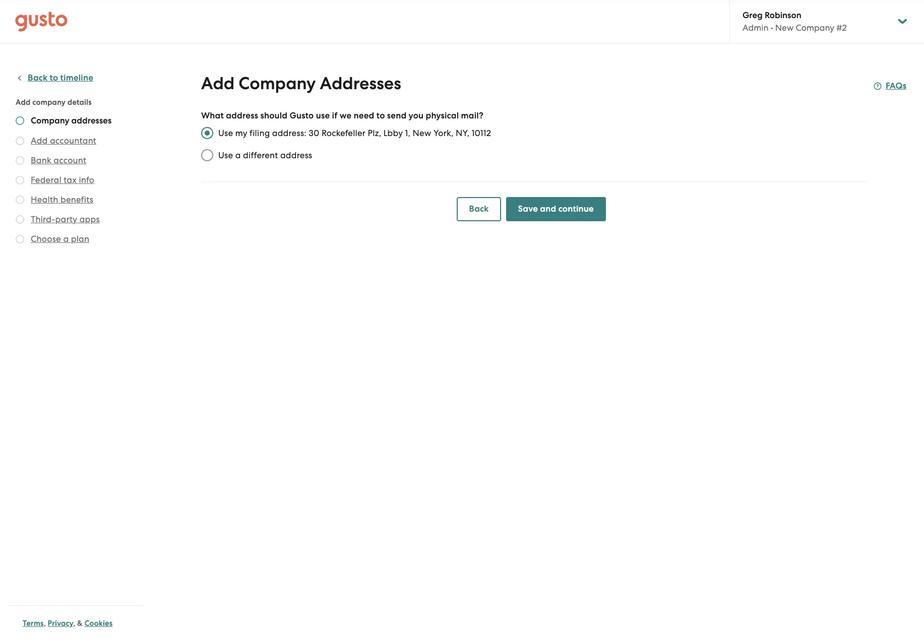 Task type: locate. For each thing, give the bounding box(es) containing it.
and
[[541, 204, 557, 214]]

0 horizontal spatial add
[[16, 98, 31, 107]]

add up bank
[[31, 136, 48, 146]]

,
[[44, 620, 46, 629], [73, 620, 75, 629]]

if
[[332, 111, 338, 121]]

check image left third-
[[16, 215, 24, 224]]

1 use from the top
[[218, 128, 233, 138]]

0 vertical spatial address
[[226, 111, 258, 121]]

addresses
[[320, 73, 402, 94]]

add for add accountant
[[31, 136, 48, 146]]

check image left 'health'
[[16, 196, 24, 204]]

1 horizontal spatial back
[[469, 204, 489, 214]]

timeline
[[60, 73, 93, 83]]

address up my
[[226, 111, 258, 121]]

back
[[28, 73, 48, 83], [469, 204, 489, 214]]

ny,
[[456, 128, 470, 138]]

0 horizontal spatial new
[[413, 128, 432, 138]]

info
[[79, 175, 94, 185]]

admin
[[743, 23, 769, 33]]

check image
[[16, 137, 24, 145], [16, 156, 24, 165], [16, 176, 24, 185], [16, 196, 24, 204], [16, 215, 24, 224]]

to left the timeline
[[50, 73, 58, 83]]

new inside greg robinson admin • new company #2
[[776, 23, 794, 33]]

a inside button
[[63, 234, 69, 244]]

federal
[[31, 175, 61, 185]]

0 horizontal spatial a
[[63, 234, 69, 244]]

0 horizontal spatial company
[[31, 116, 69, 126]]

company up should
[[239, 73, 316, 94]]

address down address:
[[281, 150, 313, 160]]

a
[[236, 150, 241, 160], [63, 234, 69, 244]]

1 check image from the top
[[16, 137, 24, 145]]

cookies
[[85, 620, 113, 629]]

0 horizontal spatial address
[[226, 111, 258, 121]]

0 vertical spatial new
[[776, 23, 794, 33]]

use left my
[[218, 128, 233, 138]]

accountant
[[50, 136, 96, 146]]

0 horizontal spatial ,
[[44, 620, 46, 629]]

1 vertical spatial back
[[469, 204, 489, 214]]

2 horizontal spatial add
[[201, 73, 235, 94]]

0 horizontal spatial to
[[50, 73, 58, 83]]

5 check image from the top
[[16, 215, 24, 224]]

1 horizontal spatial ,
[[73, 620, 75, 629]]

privacy link
[[48, 620, 73, 629]]

third-party apps
[[31, 214, 100, 225]]

tax
[[64, 175, 77, 185]]

company inside greg robinson admin • new company #2
[[796, 23, 835, 33]]

federal tax info
[[31, 175, 94, 185]]

1 horizontal spatial to
[[377, 111, 385, 121]]

company left #2
[[796, 23, 835, 33]]

1 vertical spatial use
[[218, 150, 233, 160]]

add inside add accountant "button"
[[31, 136, 48, 146]]

1 vertical spatial address
[[281, 150, 313, 160]]

bank
[[31, 155, 51, 166]]

new down 'robinson'
[[776, 23, 794, 33]]

add for add company addresses
[[201, 73, 235, 94]]

2 check image from the top
[[16, 235, 24, 244]]

2 horizontal spatial company
[[796, 23, 835, 33]]

robinson
[[765, 10, 802, 21]]

check image for federal
[[16, 176, 24, 185]]

1,
[[405, 128, 411, 138]]

plan
[[71, 234, 89, 244]]

add
[[201, 73, 235, 94], [16, 98, 31, 107], [31, 136, 48, 146]]

check image down the add company details on the top left of the page
[[16, 117, 24, 125]]

use
[[218, 128, 233, 138], [218, 150, 233, 160]]

0 vertical spatial to
[[50, 73, 58, 83]]

company
[[796, 23, 835, 33], [239, 73, 316, 94], [31, 116, 69, 126]]

back up "company"
[[28, 73, 48, 83]]

terms
[[23, 620, 44, 629]]

a down my
[[236, 150, 241, 160]]

Use my filing address: 30 Rockefeller Plz, Lbby 1, New York, NY, 10112 radio
[[196, 122, 218, 144]]

use for use my filing address: 30 rockefeller plz, lbby 1, new york, ny, 10112
[[218, 128, 233, 138]]

2 vertical spatial add
[[31, 136, 48, 146]]

0 horizontal spatial back
[[28, 73, 48, 83]]

1 vertical spatial add
[[16, 98, 31, 107]]

you
[[409, 111, 424, 121]]

add accountant
[[31, 136, 96, 146]]

company addresses list
[[16, 116, 140, 247]]

greg robinson admin • new company #2
[[743, 10, 848, 33]]

1 horizontal spatial add
[[31, 136, 48, 146]]

what
[[201, 111, 224, 121]]

physical
[[426, 111, 459, 121]]

check image left bank
[[16, 156, 24, 165]]

add up what
[[201, 73, 235, 94]]

use down use my filing address: 30 rockefeller plz, lbby 1, new york, ny, 10112 radio
[[218, 150, 233, 160]]

to left send
[[377, 111, 385, 121]]

2 use from the top
[[218, 150, 233, 160]]

check image left federal
[[16, 176, 24, 185]]

a for choose
[[63, 234, 69, 244]]

add left "company"
[[16, 98, 31, 107]]

1 vertical spatial new
[[413, 128, 432, 138]]

2 check image from the top
[[16, 156, 24, 165]]

•
[[771, 23, 774, 33]]

address:
[[272, 128, 307, 138]]

bank account button
[[31, 154, 86, 167]]

2 vertical spatial company
[[31, 116, 69, 126]]

1 horizontal spatial new
[[776, 23, 794, 33]]

0 vertical spatial check image
[[16, 117, 24, 125]]

mail?
[[461, 111, 484, 121]]

new
[[776, 23, 794, 33], [413, 128, 432, 138]]

new right 1,
[[413, 128, 432, 138]]

1 horizontal spatial company
[[239, 73, 316, 94]]

add company addresses
[[201, 73, 402, 94]]

address
[[226, 111, 258, 121], [281, 150, 313, 160]]

check image left choose
[[16, 235, 24, 244]]

company
[[32, 98, 66, 107]]

add company details
[[16, 98, 92, 107]]

0 vertical spatial a
[[236, 150, 241, 160]]

0 vertical spatial use
[[218, 128, 233, 138]]

2 , from the left
[[73, 620, 75, 629]]

need
[[354, 111, 375, 121]]

details
[[68, 98, 92, 107]]

filing
[[250, 128, 270, 138]]

3 check image from the top
[[16, 176, 24, 185]]

company down "company"
[[31, 116, 69, 126]]

to
[[50, 73, 58, 83], [377, 111, 385, 121]]

york,
[[434, 128, 454, 138]]

terms , privacy , & cookies
[[23, 620, 113, 629]]

a left plan
[[63, 234, 69, 244]]

back for back to timeline
[[28, 73, 48, 83]]

faqs button
[[874, 80, 907, 92]]

use my filing address: 30 rockefeller plz, lbby 1, new york, ny, 10112
[[218, 128, 492, 138]]

0 vertical spatial add
[[201, 73, 235, 94]]

check image
[[16, 117, 24, 125], [16, 235, 24, 244]]

0 vertical spatial company
[[796, 23, 835, 33]]

cookies button
[[85, 618, 113, 630]]

1 vertical spatial to
[[377, 111, 385, 121]]

company inside company addresses list
[[31, 116, 69, 126]]

home image
[[15, 11, 68, 32]]

check image left add accountant
[[16, 137, 24, 145]]

1 horizontal spatial a
[[236, 150, 241, 160]]

1 , from the left
[[44, 620, 46, 629]]

company addresses
[[31, 116, 112, 126]]

back left save
[[469, 204, 489, 214]]

1 vertical spatial check image
[[16, 235, 24, 244]]

should
[[261, 111, 288, 121]]

, left the &
[[73, 620, 75, 629]]

, left privacy link
[[44, 620, 46, 629]]

4 check image from the top
[[16, 196, 24, 204]]

1 vertical spatial a
[[63, 234, 69, 244]]

0 vertical spatial back
[[28, 73, 48, 83]]

third-
[[31, 214, 55, 225]]



Task type: describe. For each thing, give the bounding box(es) containing it.
choose a plan
[[31, 234, 89, 244]]

1 vertical spatial company
[[239, 73, 316, 94]]

to inside button
[[50, 73, 58, 83]]

back to timeline
[[28, 73, 93, 83]]

back to timeline button
[[16, 72, 93, 84]]

back button
[[457, 197, 501, 222]]

add for add company details
[[16, 98, 31, 107]]

check image for health
[[16, 196, 24, 204]]

terms link
[[23, 620, 44, 629]]

&
[[77, 620, 83, 629]]

gusto
[[290, 111, 314, 121]]

we
[[340, 111, 352, 121]]

choose
[[31, 234, 61, 244]]

addresses
[[71, 116, 112, 126]]

what address should gusto use if we need to send you physical mail?
[[201, 111, 484, 121]]

add accountant button
[[31, 135, 96, 147]]

back for back
[[469, 204, 489, 214]]

faqs
[[887, 81, 907, 91]]

1 horizontal spatial address
[[281, 150, 313, 160]]

federal tax info button
[[31, 174, 94, 186]]

plz,
[[368, 128, 382, 138]]

save and continue
[[518, 204, 594, 214]]

use for use a different address
[[218, 150, 233, 160]]

#2
[[837, 23, 848, 33]]

save
[[518, 204, 538, 214]]

a for use
[[236, 150, 241, 160]]

health benefits button
[[31, 194, 93, 206]]

check image for add
[[16, 137, 24, 145]]

health
[[31, 195, 58, 205]]

health benefits
[[31, 195, 93, 205]]

different
[[243, 150, 278, 160]]

bank account
[[31, 155, 86, 166]]

use a different address
[[218, 150, 313, 160]]

30
[[309, 128, 320, 138]]

greg
[[743, 10, 763, 21]]

send
[[387, 111, 407, 121]]

apps
[[80, 214, 100, 225]]

party
[[55, 214, 77, 225]]

use
[[316, 111, 330, 121]]

privacy
[[48, 620, 73, 629]]

benefits
[[61, 195, 93, 205]]

my
[[236, 128, 248, 138]]

third-party apps button
[[31, 213, 100, 226]]

check image for third-
[[16, 215, 24, 224]]

check image for bank
[[16, 156, 24, 165]]

10112
[[472, 128, 492, 138]]

1 check image from the top
[[16, 117, 24, 125]]

choose a plan button
[[31, 233, 89, 245]]

account
[[54, 155, 86, 166]]

Use a different address radio
[[196, 144, 218, 167]]

continue
[[559, 204, 594, 214]]

lbby
[[384, 128, 403, 138]]

save and continue button
[[506, 197, 606, 222]]

rockefeller
[[322, 128, 366, 138]]



Task type: vqa. For each thing, say whether or not it's contained in the screenshot.
"received"
no



